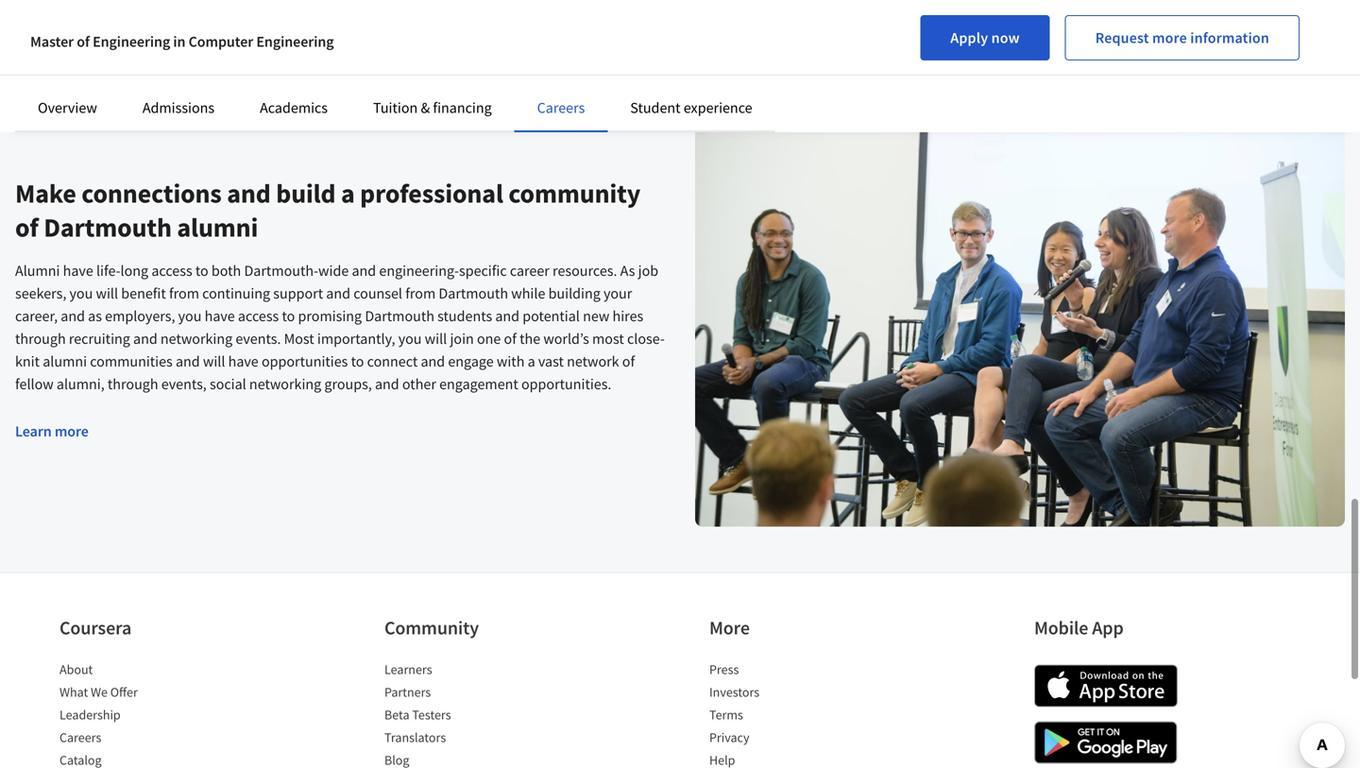 Task type: vqa. For each thing, say whether or not it's contained in the screenshot.


Task type: locate. For each thing, give the bounding box(es) containing it.
2 list from the left
[[385, 660, 545, 768]]

tuition
[[373, 98, 418, 117]]

terms link
[[710, 706, 744, 723]]

1 vertical spatial more
[[55, 422, 89, 441]]

1 vertical spatial a
[[528, 352, 536, 371]]

2 horizontal spatial will
[[425, 329, 447, 348]]

dartmouth-
[[244, 261, 319, 280]]

experience
[[684, 98, 753, 117]]

overview link
[[38, 98, 97, 117]]

2 vertical spatial you
[[399, 329, 422, 348]]

1 horizontal spatial more
[[1153, 28, 1188, 47]]

both
[[212, 261, 241, 280]]

of down make
[[15, 211, 39, 244]]

2 horizontal spatial you
[[399, 329, 422, 348]]

0 horizontal spatial networking
[[161, 329, 233, 348]]

0 horizontal spatial more
[[55, 422, 89, 441]]

networking down opportunities
[[249, 375, 322, 393]]

through down communities
[[108, 375, 158, 393]]

to down importantly,
[[351, 352, 364, 371]]

1 horizontal spatial careers link
[[537, 98, 585, 117]]

join
[[450, 329, 474, 348]]

and left as
[[61, 306, 85, 325]]

1 horizontal spatial to
[[282, 306, 295, 325]]

1 vertical spatial careers link
[[60, 729, 101, 746]]

students
[[438, 306, 493, 325]]

2 vertical spatial will
[[203, 352, 225, 371]]

have down the 'events.'
[[228, 352, 259, 371]]

in
[[173, 32, 186, 51]]

career,
[[15, 306, 58, 325]]

0 horizontal spatial will
[[96, 284, 118, 303]]

build
[[276, 177, 336, 210]]

list item down privacy
[[710, 751, 870, 768]]

list item
[[60, 751, 220, 768], [385, 751, 545, 768], [710, 751, 870, 768]]

careers link down leadership
[[60, 729, 101, 746]]

press investors terms privacy
[[710, 661, 760, 746]]

0 vertical spatial a
[[341, 177, 355, 210]]

career
[[510, 261, 550, 280]]

0 horizontal spatial from
[[169, 284, 199, 303]]

wide
[[319, 261, 349, 280]]

events.
[[236, 329, 281, 348]]

1 engineering from the left
[[93, 32, 170, 51]]

access up benefit
[[152, 261, 192, 280]]

0 vertical spatial more
[[1153, 28, 1188, 47]]

you right employers,
[[178, 306, 202, 325]]

list item for community
[[385, 751, 545, 768]]

0 horizontal spatial a
[[341, 177, 355, 210]]

potential
[[523, 306, 580, 325]]

1 vertical spatial through
[[108, 375, 158, 393]]

1 horizontal spatial alumni
[[177, 211, 258, 244]]

alumni up alumni,
[[43, 352, 87, 371]]

to down support
[[282, 306, 295, 325]]

2 horizontal spatial dartmouth
[[439, 284, 508, 303]]

alumni up both
[[177, 211, 258, 244]]

alumni
[[177, 211, 258, 244], [43, 352, 87, 371]]

most
[[593, 329, 624, 348]]

student experience link
[[631, 98, 753, 117]]

from right benefit
[[169, 284, 199, 303]]

continuing
[[202, 284, 270, 303]]

of down close-
[[623, 352, 635, 371]]

list for more
[[710, 660, 870, 768]]

you up as
[[69, 284, 93, 303]]

2 horizontal spatial list
[[710, 660, 870, 768]]

information
[[1191, 28, 1270, 47]]

list for coursera
[[60, 660, 220, 768]]

dartmouth up life-
[[44, 211, 172, 244]]

to left both
[[195, 261, 209, 280]]

offer
[[110, 684, 138, 701]]

a left vast
[[528, 352, 536, 371]]

list
[[60, 660, 220, 768], [385, 660, 545, 768], [710, 660, 870, 768]]

through
[[15, 329, 66, 348], [108, 375, 158, 393]]

1 vertical spatial alumni
[[43, 352, 87, 371]]

engineering up academics
[[256, 32, 334, 51]]

the
[[520, 329, 541, 348]]

engineering
[[93, 32, 170, 51], [256, 32, 334, 51]]

new
[[583, 306, 610, 325]]

1 from from the left
[[169, 284, 199, 303]]

close-
[[627, 329, 665, 348]]

1 vertical spatial careers
[[60, 729, 101, 746]]

social
[[210, 375, 246, 393]]

will down life-
[[96, 284, 118, 303]]

1 horizontal spatial engineering
[[256, 32, 334, 51]]

networking
[[161, 329, 233, 348], [249, 375, 322, 393]]

leadership
[[60, 706, 121, 723]]

more right learn
[[55, 422, 89, 441]]

testers
[[412, 706, 451, 723]]

2 list item from the left
[[385, 751, 545, 768]]

will
[[96, 284, 118, 303], [425, 329, 447, 348], [203, 352, 225, 371]]

of right master
[[77, 32, 90, 51]]

3 list item from the left
[[710, 751, 870, 768]]

1 horizontal spatial networking
[[249, 375, 322, 393]]

0 vertical spatial access
[[152, 261, 192, 280]]

a right build at top left
[[341, 177, 355, 210]]

1 horizontal spatial access
[[238, 306, 279, 325]]

building
[[549, 284, 601, 303]]

alumni,
[[57, 375, 105, 393]]

more for learn
[[55, 422, 89, 441]]

0 vertical spatial you
[[69, 284, 93, 303]]

1 list from the left
[[60, 660, 220, 768]]

0 horizontal spatial alumni
[[43, 352, 87, 371]]

press
[[710, 661, 739, 678]]

list item down leadership
[[60, 751, 220, 768]]

overview
[[38, 98, 97, 117]]

more right request at the right top
[[1153, 28, 1188, 47]]

fellow
[[15, 375, 54, 393]]

opportunities
[[262, 352, 348, 371]]

0 vertical spatial to
[[195, 261, 209, 280]]

0 horizontal spatial through
[[15, 329, 66, 348]]

networking up events,
[[161, 329, 233, 348]]

academics link
[[260, 98, 328, 117]]

1 horizontal spatial a
[[528, 352, 536, 371]]

counsel
[[354, 284, 403, 303]]

2 vertical spatial dartmouth
[[365, 306, 435, 325]]

importantly,
[[317, 329, 396, 348]]

careers link
[[537, 98, 585, 117], [60, 729, 101, 746]]

investors link
[[710, 684, 760, 701]]

2 vertical spatial to
[[351, 352, 364, 371]]

3 list from the left
[[710, 660, 870, 768]]

learn
[[15, 422, 52, 441]]

2 from from the left
[[406, 284, 436, 303]]

dartmouth down counsel on the top
[[365, 306, 435, 325]]

have down continuing
[[205, 306, 235, 325]]

privacy
[[710, 729, 750, 746]]

and down employers,
[[133, 329, 158, 348]]

and up other
[[421, 352, 445, 371]]

1 horizontal spatial from
[[406, 284, 436, 303]]

2 horizontal spatial to
[[351, 352, 364, 371]]

through down career,
[[15, 329, 66, 348]]

careers inside 'about what we offer leadership careers'
[[60, 729, 101, 746]]

2 horizontal spatial list item
[[710, 751, 870, 768]]

professional
[[360, 177, 504, 210]]

list for community
[[385, 660, 545, 768]]

0 vertical spatial dartmouth
[[44, 211, 172, 244]]

0 vertical spatial careers link
[[537, 98, 585, 117]]

0 horizontal spatial dartmouth
[[44, 211, 172, 244]]

you up connect
[[399, 329, 422, 348]]

dartmouth up students
[[439, 284, 508, 303]]

0 vertical spatial networking
[[161, 329, 233, 348]]

request more information
[[1096, 28, 1270, 47]]

of
[[77, 32, 90, 51], [15, 211, 39, 244], [504, 329, 517, 348], [623, 352, 635, 371]]

list containing press
[[710, 660, 870, 768]]

and left build at top left
[[227, 177, 271, 210]]

1 horizontal spatial dartmouth
[[365, 306, 435, 325]]

1 vertical spatial to
[[282, 306, 295, 325]]

0 horizontal spatial careers
[[60, 729, 101, 746]]

0 horizontal spatial to
[[195, 261, 209, 280]]

list containing about
[[60, 660, 220, 768]]

about what we offer leadership careers
[[60, 661, 138, 746]]

careers up community
[[537, 98, 585, 117]]

access up the 'events.'
[[238, 306, 279, 325]]

recruiting
[[69, 329, 130, 348]]

as
[[88, 306, 102, 325]]

0 horizontal spatial list item
[[60, 751, 220, 768]]

beta testers link
[[385, 706, 451, 723]]

engagement
[[440, 375, 519, 393]]

1 vertical spatial networking
[[249, 375, 322, 393]]

will left the join
[[425, 329, 447, 348]]

alumni inside alumni have life-long access to both dartmouth-wide and engineering-specific career resources. as job seekers, you will benefit from continuing support and counsel from dartmouth while building your career, and as employers, you have access to promising dartmouth students and potential new hires through recruiting and networking events. most importantly, you will join one of the world's most close- knit alumni communities and will have opportunities to connect and engage with a vast network of fellow alumni, through events, social networking groups, and other engagement opportunities.
[[43, 352, 87, 371]]

we
[[91, 684, 108, 701]]

careers down leadership
[[60, 729, 101, 746]]

list item down translators
[[385, 751, 545, 768]]

careers link up community
[[537, 98, 585, 117]]

tuition & financing link
[[373, 98, 492, 117]]

master of engineering in computer engineering
[[30, 32, 334, 51]]

app
[[1093, 616, 1124, 640]]

2 vertical spatial have
[[228, 352, 259, 371]]

of inside make connections and build a professional community of dartmouth alumni
[[15, 211, 39, 244]]

1 horizontal spatial list item
[[385, 751, 545, 768]]

translators
[[385, 729, 446, 746]]

have left life-
[[63, 261, 93, 280]]

access
[[152, 261, 192, 280], [238, 306, 279, 325]]

admissions
[[143, 98, 215, 117]]

1 list item from the left
[[60, 751, 220, 768]]

and up counsel on the top
[[352, 261, 376, 280]]

0 horizontal spatial list
[[60, 660, 220, 768]]

job
[[639, 261, 659, 280]]

apply now
[[951, 28, 1020, 47]]

engage
[[448, 352, 494, 371]]

learners
[[385, 661, 432, 678]]

more inside button
[[1153, 28, 1188, 47]]

1 vertical spatial access
[[238, 306, 279, 325]]

will up social
[[203, 352, 225, 371]]

1 vertical spatial dartmouth
[[439, 284, 508, 303]]

from down engineering-
[[406, 284, 436, 303]]

leadership link
[[60, 706, 121, 723]]

0 vertical spatial alumni
[[177, 211, 258, 244]]

1 vertical spatial have
[[205, 306, 235, 325]]

1 horizontal spatial list
[[385, 660, 545, 768]]

0 horizontal spatial careers link
[[60, 729, 101, 746]]

learn more
[[15, 422, 89, 441]]

engineering left in
[[93, 32, 170, 51]]

long
[[121, 261, 148, 280]]

list containing learners
[[385, 660, 545, 768]]

0 horizontal spatial engineering
[[93, 32, 170, 51]]

1 vertical spatial you
[[178, 306, 202, 325]]

0 vertical spatial careers
[[537, 98, 585, 117]]



Task type: describe. For each thing, give the bounding box(es) containing it.
alumni
[[15, 261, 60, 280]]

more for request
[[1153, 28, 1188, 47]]

1 horizontal spatial through
[[108, 375, 158, 393]]

request
[[1096, 28, 1150, 47]]

more
[[710, 616, 750, 640]]

admissions link
[[143, 98, 215, 117]]

privacy link
[[710, 729, 750, 746]]

support
[[273, 284, 323, 303]]

promising
[[298, 306, 362, 325]]

community
[[385, 616, 479, 640]]

0 vertical spatial through
[[15, 329, 66, 348]]

mobile
[[1035, 616, 1089, 640]]

1 vertical spatial will
[[425, 329, 447, 348]]

life-
[[96, 261, 121, 280]]

0 horizontal spatial you
[[69, 284, 93, 303]]

seekers,
[[15, 284, 66, 303]]

and inside make connections and build a professional community of dartmouth alumni
[[227, 177, 271, 210]]

hires
[[613, 306, 644, 325]]

1 horizontal spatial you
[[178, 306, 202, 325]]

request more information button
[[1066, 15, 1300, 60]]

student
[[631, 98, 681, 117]]

&
[[421, 98, 430, 117]]

and up events,
[[176, 352, 200, 371]]

connect
[[367, 352, 418, 371]]

learn more link
[[15, 422, 89, 441]]

student experience
[[631, 98, 753, 117]]

with
[[497, 352, 525, 371]]

apply now button
[[921, 15, 1051, 60]]

list item for coursera
[[60, 751, 220, 768]]

a inside alumni have life-long access to both dartmouth-wide and engineering-specific career resources. as job seekers, you will benefit from continuing support and counsel from dartmouth while building your career, and as employers, you have access to promising dartmouth students and potential new hires through recruiting and networking events. most importantly, you will join one of the world's most close- knit alumni communities and will have opportunities to connect and engage with a vast network of fellow alumni, through events, social networking groups, and other engagement opportunities.
[[528, 352, 536, 371]]

connections
[[82, 177, 222, 210]]

employers,
[[105, 306, 175, 325]]

academics
[[260, 98, 328, 117]]

opportunities.
[[522, 375, 612, 393]]

financing
[[433, 98, 492, 117]]

about
[[60, 661, 93, 678]]

events,
[[161, 375, 207, 393]]

0 vertical spatial have
[[63, 261, 93, 280]]

translators link
[[385, 729, 446, 746]]

press link
[[710, 661, 739, 678]]

and down wide
[[326, 284, 351, 303]]

knit
[[15, 352, 40, 371]]

get it on google play image
[[1035, 722, 1179, 764]]

and down connect
[[375, 375, 399, 393]]

partners link
[[385, 684, 431, 701]]

dartmouth inside make connections and build a professional community of dartmouth alumni
[[44, 211, 172, 244]]

2 engineering from the left
[[256, 32, 334, 51]]

0 horizontal spatial access
[[152, 261, 192, 280]]

list item for more
[[710, 751, 870, 768]]

about link
[[60, 661, 93, 678]]

other
[[402, 375, 437, 393]]

1 horizontal spatial will
[[203, 352, 225, 371]]

make
[[15, 177, 76, 210]]

coursera
[[60, 616, 132, 640]]

a inside make connections and build a professional community of dartmouth alumni
[[341, 177, 355, 210]]

while
[[512, 284, 546, 303]]

tuition & financing
[[373, 98, 492, 117]]

1 horizontal spatial careers
[[537, 98, 585, 117]]

mobile app
[[1035, 616, 1124, 640]]

master
[[30, 32, 74, 51]]

computer
[[189, 32, 253, 51]]

and up one
[[496, 306, 520, 325]]

0 vertical spatial will
[[96, 284, 118, 303]]

most
[[284, 329, 314, 348]]

what
[[60, 684, 88, 701]]

of left the the
[[504, 329, 517, 348]]

benefit
[[121, 284, 166, 303]]

your
[[604, 284, 633, 303]]

alumni inside make connections and build a professional community of dartmouth alumni
[[177, 211, 258, 244]]

investors
[[710, 684, 760, 701]]

beta
[[385, 706, 410, 723]]

apply
[[951, 28, 989, 47]]

partners
[[385, 684, 431, 701]]

specific
[[459, 261, 507, 280]]

download on the app store image
[[1035, 665, 1179, 707]]

alumni have life-long access to both dartmouth-wide and engineering-specific career resources. as job seekers, you will benefit from continuing support and counsel from dartmouth while building your career, and as employers, you have access to promising dartmouth students and potential new hires through recruiting and networking events. most importantly, you will join one of the world's most close- knit alumni communities and will have opportunities to connect and engage with a vast network of fellow alumni, through events, social networking groups, and other engagement opportunities.
[[15, 261, 665, 393]]

learners link
[[385, 661, 432, 678]]

groups,
[[325, 375, 372, 393]]

resources.
[[553, 261, 618, 280]]

as
[[621, 261, 635, 280]]

vast
[[539, 352, 564, 371]]



